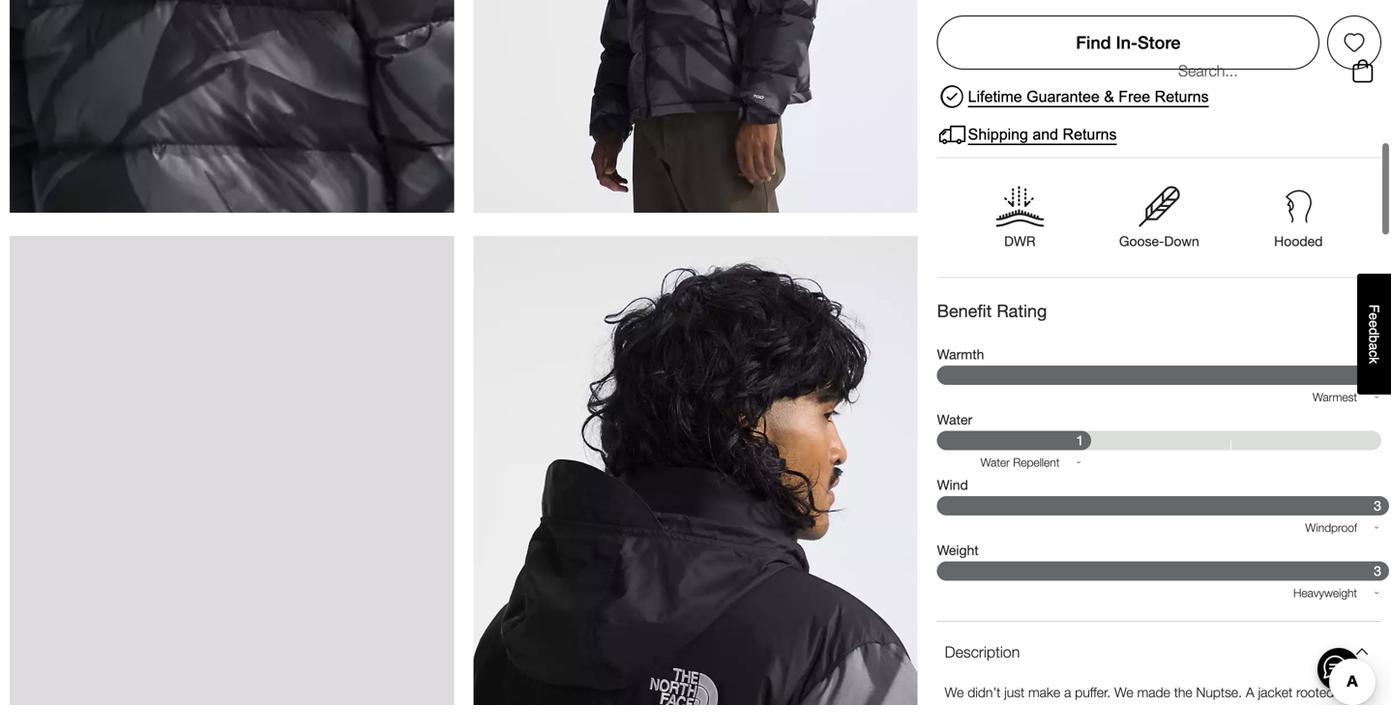 Task type: describe. For each thing, give the bounding box(es) containing it.
1 the from the left
[[1175, 685, 1193, 701]]

k
[[1367, 357, 1383, 364]]

b
[[1367, 336, 1383, 343]]

lifetime
[[968, 88, 1023, 105]]

wind resistant
[[1148, 547, 1224, 560]]

0 vertical spatial returns
[[1155, 88, 1209, 105]]

puffer.
[[1075, 685, 1111, 701]]

warmth 3
[[937, 346, 1382, 383]]

made
[[1138, 685, 1171, 701]]

warm
[[1082, 416, 1112, 429]]

resistance
[[1074, 547, 1129, 560]]

goose-down
[[1120, 233, 1200, 249]]

in-
[[1117, 33, 1138, 53]]

find in-store
[[1077, 33, 1181, 53]]

benefit
[[937, 300, 992, 321]]

rooted
[[1297, 685, 1335, 701]]

water repellent
[[981, 456, 1060, 469]]

a
[[1246, 685, 1255, 701]]

didn't
[[968, 685, 1001, 701]]

benefit rating
[[937, 300, 1048, 321]]

goose-
[[1120, 233, 1165, 249]]

shipping and returns button
[[937, 119, 1117, 150]]

3 for warmth 3
[[1375, 367, 1382, 383]]

a inside button
[[1367, 343, 1383, 351]]

0 vertical spatial windproof
[[1306, 521, 1358, 535]]

weight
[[937, 543, 979, 559]]

1 e from the top
[[1367, 313, 1383, 321]]

d
[[1367, 328, 1383, 336]]

jacket
[[1259, 685, 1293, 701]]

down
[[1165, 233, 1200, 249]]

water for water 1
[[937, 412, 973, 428]]

description
[[945, 643, 1020, 661]]

2 e from the top
[[1367, 320, 1383, 328]]

0 horizontal spatial returns
[[1063, 126, 1117, 143]]

lifetime guarantee & free returns
[[968, 88, 1209, 105]]

repellent
[[1014, 456, 1060, 469]]

lifetime guarantee & free returns button
[[937, 82, 1209, 112]]

wind for wind 3
[[937, 477, 969, 493]]

description button
[[937, 622, 1382, 682]]

find
[[1077, 33, 1112, 53]]

c
[[1367, 351, 1383, 357]]

weight 3
[[937, 543, 1382, 579]]

low wind resistance
[[1021, 547, 1129, 560]]

&
[[1104, 88, 1115, 105]]



Task type: locate. For each thing, give the bounding box(es) containing it.
water down warmth
[[937, 412, 973, 428]]

dwr
[[1005, 233, 1036, 249]]

guarantee
[[1027, 88, 1100, 105]]

hooded
[[1275, 233, 1323, 249]]

1 3 from the top
[[1375, 367, 1382, 383]]

0 horizontal spatial water
[[937, 412, 973, 428]]

resistant
[[1177, 547, 1224, 560]]

wind for wind resistant
[[1148, 547, 1174, 560]]

windproof
[[1306, 521, 1358, 535], [1243, 547, 1299, 560]]

store
[[1138, 33, 1181, 53]]

returns
[[1155, 88, 1209, 105], [1063, 126, 1117, 143]]

in
[[1339, 685, 1348, 701]]

0 horizontal spatial we
[[945, 685, 964, 701]]

nuptse.
[[1197, 685, 1243, 701]]

2 3 from the top
[[1375, 498, 1382, 514]]

0 vertical spatial a
[[1367, 343, 1383, 351]]

1 horizontal spatial wind
[[1045, 547, 1071, 560]]

warmth
[[937, 346, 985, 362]]

the
[[1175, 685, 1193, 701], [1352, 685, 1370, 701]]

make
[[1029, 685, 1061, 701]]

1 vertical spatial heavyweight
[[1199, 612, 1268, 626]]

wind left resistant
[[1148, 547, 1174, 560]]

water for water repellent
[[981, 456, 1010, 469]]

view cart image
[[1348, 57, 1379, 86]]

shipping
[[968, 126, 1029, 143]]

wind up weight
[[937, 477, 969, 493]]

2 we from the left
[[1115, 685, 1134, 701]]

wind 3
[[937, 477, 1382, 514]]

1 horizontal spatial a
[[1367, 343, 1383, 351]]

warmest
[[1313, 390, 1358, 404]]

1 vertical spatial windproof
[[1243, 547, 1299, 560]]

wind
[[937, 477, 969, 493], [1045, 547, 1071, 560], [1148, 547, 1174, 560]]

free
[[1119, 88, 1151, 105]]

0 horizontal spatial wind
[[937, 477, 969, 493]]

a right make
[[1065, 685, 1072, 701]]

a inside we didn't just make a puffer. we made the nuptse. a jacket rooted in the
[[1065, 685, 1072, 701]]

3 inside weight 3
[[1375, 563, 1382, 579]]

e up b
[[1367, 320, 1383, 328]]

returns down lifetime guarantee & free returns
[[1063, 126, 1117, 143]]

a
[[1367, 343, 1383, 351], [1065, 685, 1072, 701]]

f
[[1367, 305, 1383, 313]]

1 horizontal spatial we
[[1115, 685, 1134, 701]]

e up the d
[[1367, 313, 1383, 321]]

wind right low
[[1045, 547, 1071, 560]]

1 vertical spatial 3
[[1375, 498, 1382, 514]]

2 horizontal spatial wind
[[1148, 547, 1174, 560]]

0 vertical spatial heavyweight
[[1294, 587, 1358, 600]]

1 horizontal spatial windproof
[[1306, 521, 1358, 535]]

1 horizontal spatial water
[[981, 456, 1010, 469]]

1 horizontal spatial the
[[1352, 685, 1370, 701]]

water
[[937, 412, 973, 428], [981, 456, 1010, 469]]

we left made
[[1115, 685, 1134, 701]]

1 vertical spatial returns
[[1063, 126, 1117, 143]]

a up k on the right of page
[[1367, 343, 1383, 351]]

0 vertical spatial 3
[[1375, 367, 1382, 383]]

water inside 'water 1'
[[937, 412, 973, 428]]

3 inside the wind 3
[[1375, 498, 1382, 514]]

e
[[1367, 313, 1383, 321], [1367, 320, 1383, 328]]

we didn't just make a puffer. we made the nuptse. a jacket rooted in the
[[945, 685, 1370, 706]]

3
[[1375, 367, 1382, 383], [1375, 498, 1382, 514], [1375, 563, 1382, 579]]

low
[[1021, 547, 1042, 560]]

f e e d b a c k
[[1367, 305, 1383, 364]]

water 1
[[937, 412, 1084, 449]]

water down 'water 1'
[[981, 456, 1010, 469]]

2 the from the left
[[1352, 685, 1370, 701]]

wind inside the wind 3
[[937, 477, 969, 493]]

lightweight
[[1051, 612, 1109, 626]]

just
[[1005, 685, 1025, 701]]

1 we from the left
[[945, 685, 964, 701]]

0 vertical spatial water
[[937, 412, 973, 428]]

1
[[1077, 433, 1084, 449]]

we
[[945, 685, 964, 701], [1115, 685, 1134, 701]]

midweight
[[1128, 612, 1180, 626]]

3 for weight 3
[[1375, 563, 1382, 579]]

1 vertical spatial a
[[1065, 685, 1072, 701]]

heavyweight
[[1294, 587, 1358, 600], [1199, 612, 1268, 626]]

3 for wind 3
[[1375, 498, 1382, 514]]

the right made
[[1175, 685, 1193, 701]]

0 horizontal spatial windproof
[[1243, 547, 1299, 560]]

0 horizontal spatial a
[[1065, 685, 1072, 701]]

we left didn't
[[945, 685, 964, 701]]

2 vertical spatial 3
[[1375, 563, 1382, 579]]

0 horizontal spatial heavyweight
[[1199, 612, 1268, 626]]

find in-store button
[[937, 16, 1320, 70]]

1 vertical spatial water
[[981, 456, 1010, 469]]

rating
[[997, 300, 1048, 321]]

f e e d b a c k button
[[1358, 274, 1392, 395]]

1 horizontal spatial heavyweight
[[1294, 587, 1358, 600]]

shipping and returns
[[968, 126, 1117, 143]]

1 horizontal spatial returns
[[1155, 88, 1209, 105]]

returns right "free" at the right top
[[1155, 88, 1209, 105]]

3 inside warmth 3
[[1375, 367, 1382, 383]]

3 3 from the top
[[1375, 563, 1382, 579]]

the right in
[[1352, 685, 1370, 701]]

and
[[1033, 126, 1059, 143]]

0 horizontal spatial the
[[1175, 685, 1193, 701]]



Task type: vqa. For each thing, say whether or not it's contained in the screenshot.
"Wind" corresponding to Wind 3
yes



